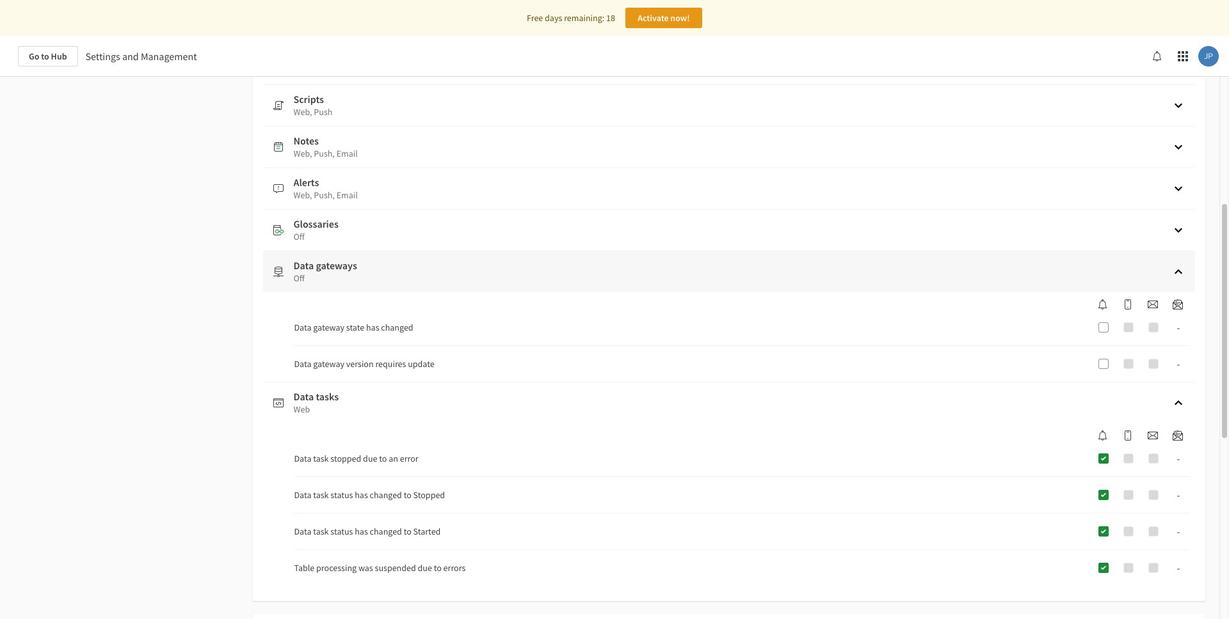Task type: vqa. For each thing, say whether or not it's contained in the screenshot.
analysis
no



Task type: locate. For each thing, give the bounding box(es) containing it.
notifications bundled in a daily email digest element for tasks
[[1168, 431, 1188, 441]]

has up the was
[[355, 526, 368, 538]]

0 vertical spatial email
[[337, 148, 358, 159]]

status up "processing"
[[331, 526, 353, 538]]

notes
[[294, 134, 319, 147]]

2 notifications when using qlik sense in a browser image from the top
[[1098, 431, 1108, 441]]

1 vertical spatial gateway
[[313, 359, 345, 370]]

has down data task stopped due to an error
[[355, 490, 368, 501]]

notifications when using qlik sense in a browser element left notifications sent to your email image
[[1093, 431, 1113, 441]]

due right suspended
[[418, 563, 432, 574]]

2 status from the top
[[331, 526, 353, 538]]

data gateway version requires update
[[294, 359, 435, 370]]

1 gateway from the top
[[313, 322, 345, 334]]

2 push, from the top
[[314, 190, 335, 201]]

web, down scripts
[[294, 106, 312, 118]]

activate now! link
[[626, 8, 702, 28]]

off
[[294, 231, 305, 243], [294, 273, 305, 284]]

1 vertical spatial status
[[331, 526, 353, 538]]

notifications bundled in a daily email digest element right notifications sent to your email icon at the right of the page
[[1168, 300, 1188, 310]]

notes web, push, email
[[294, 134, 358, 159]]

status for data task status has changed to started
[[331, 526, 353, 538]]

remaining:
[[564, 12, 605, 24]]

status down stopped
[[331, 490, 353, 501]]

1 vertical spatial email
[[337, 190, 358, 201]]

1 vertical spatial web,
[[294, 148, 312, 159]]

stopped
[[413, 490, 445, 501]]

0 vertical spatial notifications when using qlik sense in a browser image
[[1098, 300, 1108, 310]]

notifications bundled in a daily email digest element
[[1168, 300, 1188, 310], [1168, 431, 1188, 441]]

to left stopped at the left bottom of page
[[404, 490, 412, 501]]

data inside data tasks web
[[294, 391, 314, 403]]

2 vertical spatial changed
[[370, 526, 402, 538]]

changed up requires
[[381, 322, 413, 334]]

5 - from the top
[[1177, 526, 1181, 539]]

1 vertical spatial has
[[355, 490, 368, 501]]

requires
[[376, 359, 406, 370]]

changed down an
[[370, 490, 402, 501]]

notifications when using qlik sense in a browser element left notifications sent to your email icon at the right of the page
[[1093, 300, 1113, 310]]

notifications when using qlik sense in a browser image left notifications sent to your email icon at the right of the page
[[1098, 300, 1108, 310]]

0 vertical spatial off
[[294, 231, 305, 243]]

notifications sent to your email element for tasks
[[1143, 431, 1163, 441]]

notifications when using qlik sense in a browser image
[[1098, 300, 1108, 310], [1098, 431, 1108, 441]]

has for data gateway state has changed
[[366, 322, 379, 334]]

1 push notifications in qlik sense mobile element from the top
[[1118, 300, 1138, 310]]

notifications bundled in a daily email digest element right notifications sent to your email image
[[1168, 431, 1188, 441]]

0 horizontal spatial due
[[363, 453, 377, 465]]

2 vertical spatial web,
[[294, 190, 312, 201]]

gateway left version on the left of page
[[313, 359, 345, 370]]

- for stopped
[[1177, 489, 1181, 502]]

0 vertical spatial status
[[331, 490, 353, 501]]

changed up table processing was suspended due to errors
[[370, 526, 402, 538]]

4 - from the top
[[1177, 489, 1181, 502]]

notifications bundled in a daily email digest image
[[1173, 431, 1183, 441]]

2 notifications sent to your email element from the top
[[1143, 431, 1163, 441]]

push
[[314, 106, 333, 118]]

web,
[[294, 106, 312, 118], [294, 148, 312, 159], [294, 190, 312, 201]]

data
[[294, 259, 314, 272], [294, 322, 312, 334], [294, 359, 312, 370], [294, 391, 314, 403], [294, 453, 312, 465], [294, 490, 312, 501], [294, 526, 312, 538]]

push notifications in qlik sense mobile image
[[1123, 300, 1133, 310], [1123, 431, 1133, 441]]

web, inside scripts web, push
[[294, 106, 312, 118]]

2 notifications when using qlik sense in a browser element from the top
[[1093, 431, 1113, 441]]

email inside alerts web, push, email
[[337, 190, 358, 201]]

has
[[366, 322, 379, 334], [355, 490, 368, 501], [355, 526, 368, 538]]

2 vertical spatial task
[[313, 526, 329, 538]]

web, down alerts
[[294, 190, 312, 201]]

table
[[294, 563, 315, 574]]

3 task from the top
[[313, 526, 329, 538]]

off down glossaries off
[[294, 273, 305, 284]]

task up "processing"
[[313, 526, 329, 538]]

push, down alerts
[[314, 190, 335, 201]]

1 vertical spatial notifications sent to your email element
[[1143, 431, 1163, 441]]

data task status has changed to stopped
[[294, 490, 445, 501]]

3 - from the top
[[1177, 453, 1181, 466]]

error
[[400, 453, 419, 465]]

glossaries off
[[294, 218, 339, 243]]

0 vertical spatial push notifications in qlik sense mobile element
[[1118, 300, 1138, 310]]

0 vertical spatial changed
[[381, 322, 413, 334]]

has right state
[[366, 322, 379, 334]]

email up alerts web, push, email
[[337, 148, 358, 159]]

2 notifications bundled in a daily email digest element from the top
[[1168, 431, 1188, 441]]

task for data task status has changed to stopped
[[313, 490, 329, 501]]

to for data task status has changed to stopped
[[404, 490, 412, 501]]

1 vertical spatial notifications when using qlik sense in a browser element
[[1093, 431, 1113, 441]]

web, inside notes web, push, email
[[294, 148, 312, 159]]

1 web, from the top
[[294, 106, 312, 118]]

2 push notifications in qlik sense mobile element from the top
[[1118, 431, 1138, 441]]

push, for alerts
[[314, 190, 335, 201]]

-
[[1177, 321, 1181, 334], [1177, 358, 1181, 371], [1177, 453, 1181, 466], [1177, 489, 1181, 502], [1177, 526, 1181, 539], [1177, 562, 1181, 575]]

18
[[606, 12, 615, 24]]

version
[[346, 359, 374, 370]]

data inside data gateways off
[[294, 259, 314, 272]]

push, inside notes web, push, email
[[314, 148, 335, 159]]

1 vertical spatial off
[[294, 273, 305, 284]]

web, down notes
[[294, 148, 312, 159]]

1 push notifications in qlik sense mobile image from the top
[[1123, 300, 1133, 310]]

activate
[[638, 12, 669, 24]]

push, inside alerts web, push, email
[[314, 190, 335, 201]]

notifications sent to your email element left notifications bundled in a daily email digest icon
[[1143, 300, 1163, 310]]

1 notifications when using qlik sense in a browser element from the top
[[1093, 300, 1113, 310]]

to
[[41, 51, 49, 62], [379, 453, 387, 465], [404, 490, 412, 501], [404, 526, 412, 538], [434, 563, 442, 574]]

6 - from the top
[[1177, 562, 1181, 575]]

notifications when using qlik sense in a browser image for data tasks
[[1098, 431, 1108, 441]]

push notifications in qlik sense mobile image for data gateways
[[1123, 300, 1133, 310]]

1 vertical spatial task
[[313, 490, 329, 501]]

notifications bundled in a daily email digest element for gateways
[[1168, 300, 1188, 310]]

1 vertical spatial changed
[[370, 490, 402, 501]]

task for data task status has changed to started
[[313, 526, 329, 538]]

email inside notes web, push, email
[[337, 148, 358, 159]]

to for data task status has changed to started
[[404, 526, 412, 538]]

notifications sent to your email element left notifications bundled in a daily email digest image
[[1143, 431, 1163, 441]]

0 vertical spatial notifications sent to your email element
[[1143, 300, 1163, 310]]

email
[[337, 148, 358, 159], [337, 190, 358, 201]]

status
[[331, 490, 353, 501], [331, 526, 353, 538]]

task left stopped
[[313, 453, 329, 465]]

to inside go to hub link
[[41, 51, 49, 62]]

1 task from the top
[[313, 453, 329, 465]]

1 vertical spatial due
[[418, 563, 432, 574]]

2 - from the top
[[1177, 358, 1181, 371]]

0 vertical spatial web,
[[294, 106, 312, 118]]

gateway
[[313, 322, 345, 334], [313, 359, 345, 370]]

james peterson image
[[1199, 46, 1219, 67]]

1 email from the top
[[337, 148, 358, 159]]

notifications sent to your email image
[[1148, 300, 1158, 310]]

gateway left state
[[313, 322, 345, 334]]

0 vertical spatial task
[[313, 453, 329, 465]]

task
[[313, 453, 329, 465], [313, 490, 329, 501], [313, 526, 329, 538]]

1 vertical spatial notifications when using qlik sense in a browser image
[[1098, 431, 1108, 441]]

0 vertical spatial push,
[[314, 148, 335, 159]]

1 vertical spatial push,
[[314, 190, 335, 201]]

notifications when using qlik sense in a browser element
[[1093, 300, 1113, 310], [1093, 431, 1113, 441]]

data task stopped due to an error
[[294, 453, 419, 465]]

1 off from the top
[[294, 231, 305, 243]]

processing
[[316, 563, 357, 574]]

2 web, from the top
[[294, 148, 312, 159]]

1 notifications sent to your email element from the top
[[1143, 300, 1163, 310]]

2 email from the top
[[337, 190, 358, 201]]

off down glossaries
[[294, 231, 305, 243]]

to left errors
[[434, 563, 442, 574]]

go
[[29, 51, 39, 62]]

due left an
[[363, 453, 377, 465]]

0 vertical spatial notifications bundled in a daily email digest element
[[1168, 300, 1188, 310]]

1 push, from the top
[[314, 148, 335, 159]]

2 task from the top
[[313, 490, 329, 501]]

notifications when using qlik sense in a browser image left notifications sent to your email image
[[1098, 431, 1108, 441]]

push notifications in qlik sense mobile element left notifications sent to your email icon at the right of the page
[[1118, 300, 1138, 310]]

push, down notes
[[314, 148, 335, 159]]

scripts web, push
[[294, 93, 333, 118]]

data for data gateway version requires update
[[294, 359, 312, 370]]

data for data task stopped due to an error
[[294, 453, 312, 465]]

push notifications in qlik sense mobile element left notifications sent to your email image
[[1118, 431, 1138, 441]]

web, inside alerts web, push, email
[[294, 190, 312, 201]]

3 web, from the top
[[294, 190, 312, 201]]

1 status from the top
[[331, 490, 353, 501]]

notifications sent to your email element
[[1143, 300, 1163, 310], [1143, 431, 1163, 441]]

0 vertical spatial has
[[366, 322, 379, 334]]

1 vertical spatial notifications bundled in a daily email digest element
[[1168, 431, 1188, 441]]

2 gateway from the top
[[313, 359, 345, 370]]

2 vertical spatial has
[[355, 526, 368, 538]]

main content
[[0, 0, 1230, 620]]

glossaries
[[294, 218, 339, 231]]

1 vertical spatial push notifications in qlik sense mobile element
[[1118, 431, 1138, 441]]

2 push notifications in qlik sense mobile image from the top
[[1123, 431, 1133, 441]]

changed
[[381, 322, 413, 334], [370, 490, 402, 501], [370, 526, 402, 538]]

0 vertical spatial push notifications in qlik sense mobile image
[[1123, 300, 1133, 310]]

0 vertical spatial gateway
[[313, 322, 345, 334]]

email up glossaries
[[337, 190, 358, 201]]

2 off from the top
[[294, 273, 305, 284]]

gateway for state
[[313, 322, 345, 334]]

to left started
[[404, 526, 412, 538]]

scripts
[[294, 93, 324, 106]]

0 vertical spatial notifications when using qlik sense in a browser element
[[1093, 300, 1113, 310]]

alerts
[[294, 176, 319, 189]]

has for data task status has changed to started
[[355, 526, 368, 538]]

due
[[363, 453, 377, 465], [418, 563, 432, 574]]

task down data task stopped due to an error
[[313, 490, 329, 501]]

push notifications in qlik sense mobile image left notifications sent to your email icon at the right of the page
[[1123, 300, 1133, 310]]

1 notifications bundled in a daily email digest element from the top
[[1168, 300, 1188, 310]]

1 notifications when using qlik sense in a browser image from the top
[[1098, 300, 1108, 310]]

push notifications in qlik sense mobile image left notifications sent to your email image
[[1123, 431, 1133, 441]]

1 vertical spatial push notifications in qlik sense mobile image
[[1123, 431, 1133, 441]]

push,
[[314, 148, 335, 159], [314, 190, 335, 201]]

management
[[141, 50, 197, 63]]

tasks
[[316, 391, 339, 403]]

gateways
[[316, 259, 357, 272]]

to right go
[[41, 51, 49, 62]]

push notifications in qlik sense mobile element
[[1118, 300, 1138, 310], [1118, 431, 1138, 441]]

push notifications in qlik sense mobile element for data gateways
[[1118, 300, 1138, 310]]



Task type: describe. For each thing, give the bounding box(es) containing it.
web
[[294, 404, 310, 416]]

settings
[[86, 50, 120, 63]]

push notifications in qlik sense mobile element for data tasks
[[1118, 431, 1138, 441]]

data for data gateways off
[[294, 259, 314, 272]]

push notifications in qlik sense mobile image for data tasks
[[1123, 431, 1133, 441]]

data for data tasks web
[[294, 391, 314, 403]]

0 vertical spatial due
[[363, 453, 377, 465]]

data tasks web
[[294, 391, 339, 416]]

email for notes
[[337, 148, 358, 159]]

notifications sent to your email image
[[1148, 431, 1158, 441]]

update
[[408, 359, 435, 370]]

settings and management
[[86, 50, 197, 63]]

email for alerts
[[337, 190, 358, 201]]

free days remaining: 18
[[527, 12, 615, 24]]

free
[[527, 12, 543, 24]]

was
[[359, 563, 373, 574]]

table processing was suspended due to errors
[[294, 563, 466, 574]]

go to hub
[[29, 51, 67, 62]]

- for error
[[1177, 453, 1181, 466]]

alerts web, push, email
[[294, 176, 358, 201]]

notifications when using qlik sense in a browser image for data gateways
[[1098, 300, 1108, 310]]

off inside glossaries off
[[294, 231, 305, 243]]

task for data task stopped due to an error
[[313, 453, 329, 465]]

push, for notes
[[314, 148, 335, 159]]

notifications when using qlik sense in a browser element for gateways
[[1093, 300, 1113, 310]]

gateway for version
[[313, 359, 345, 370]]

days
[[545, 12, 562, 24]]

data for data task status has changed to started
[[294, 526, 312, 538]]

notifications sent to your email element for gateways
[[1143, 300, 1163, 310]]

activate now!
[[638, 12, 690, 24]]

web, for scripts
[[294, 106, 312, 118]]

an
[[389, 453, 398, 465]]

data task status has changed to started
[[294, 526, 441, 538]]

and
[[122, 50, 139, 63]]

main content containing scripts
[[0, 0, 1230, 620]]

- for errors
[[1177, 562, 1181, 575]]

1 horizontal spatial due
[[418, 563, 432, 574]]

status for data task status has changed to stopped
[[331, 490, 353, 501]]

started
[[413, 526, 441, 538]]

has for data task status has changed to stopped
[[355, 490, 368, 501]]

data gateways off
[[294, 259, 357, 284]]

suspended
[[375, 563, 416, 574]]

errors
[[444, 563, 466, 574]]

data for data gateway state has changed
[[294, 322, 312, 334]]

to left an
[[379, 453, 387, 465]]

1 - from the top
[[1177, 321, 1181, 334]]

web, for notes
[[294, 148, 312, 159]]

notifications bundled in a daily email digest image
[[1173, 300, 1183, 310]]

data gateway state has changed
[[294, 322, 413, 334]]

off inside data gateways off
[[294, 273, 305, 284]]

stopped
[[331, 453, 361, 465]]

- for started
[[1177, 526, 1181, 539]]

go to hub link
[[18, 46, 78, 67]]

to for table processing was suspended due to errors
[[434, 563, 442, 574]]

notifications when using qlik sense in a browser element for tasks
[[1093, 431, 1113, 441]]

changed for data gateway state has changed
[[381, 322, 413, 334]]

data for data task status has changed to stopped
[[294, 490, 312, 501]]

changed for data task status has changed to stopped
[[370, 490, 402, 501]]

changed for data task status has changed to started
[[370, 526, 402, 538]]

now!
[[671, 12, 690, 24]]

state
[[346, 322, 365, 334]]

hub
[[51, 51, 67, 62]]

web, for alerts
[[294, 190, 312, 201]]



